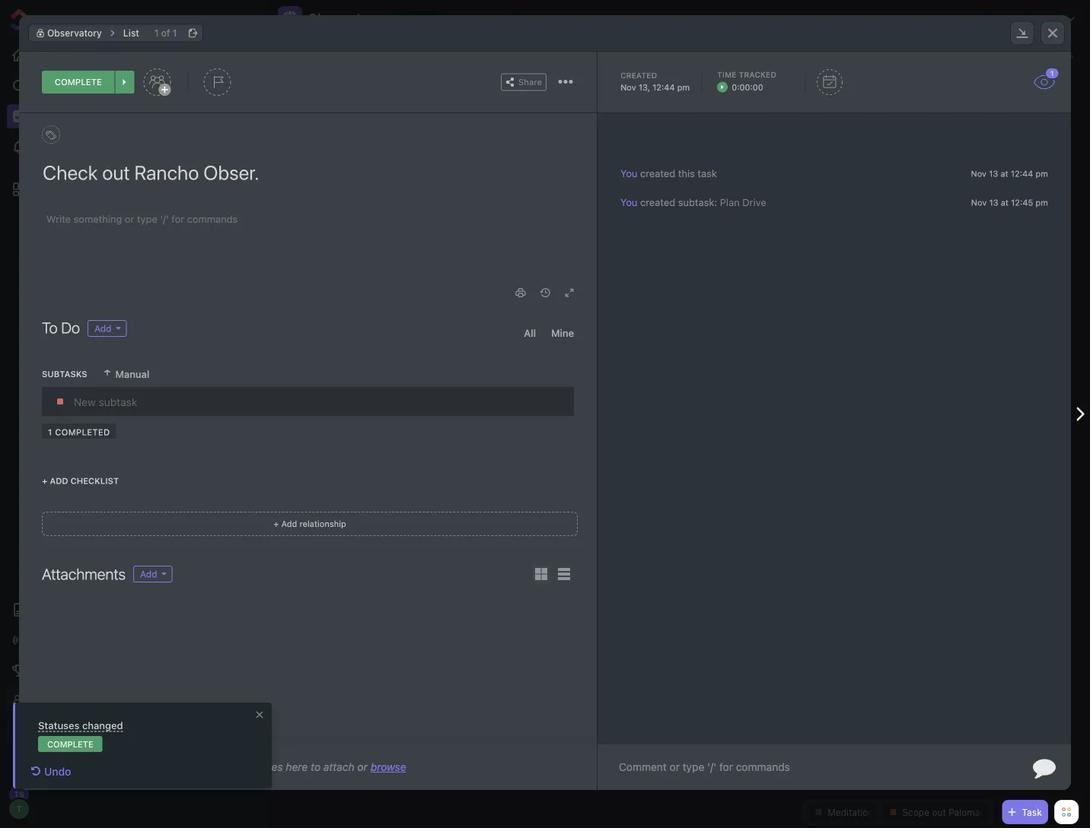 Task type: locate. For each thing, give the bounding box(es) containing it.
1 vertical spatial you
[[620, 197, 638, 208]]

0 vertical spatial add button
[[88, 320, 127, 337]]

space
[[88, 93, 118, 104], [86, 223, 113, 234]]

plan drive link
[[720, 197, 766, 208]]

1 vertical spatial nov
[[971, 169, 987, 179]]

completed
[[55, 428, 110, 438]]

created down you created this task
[[640, 197, 675, 208]]

observatory link up rockstar link
[[88, 139, 247, 163]]

13 left 12:45
[[989, 198, 998, 208]]

complete inside "dropdown button"
[[55, 77, 102, 87]]

12:44 inside task history "region"
[[1011, 169, 1033, 179]]

1 horizontal spatial share
[[1019, 52, 1042, 62]]

subtask:
[[678, 197, 717, 208]]

0 horizontal spatial share
[[518, 77, 542, 87]]

1
[[154, 28, 159, 38], [173, 28, 177, 38], [1050, 69, 1054, 77], [48, 428, 52, 438]]

+ add checklist
[[42, 477, 119, 486]]

0 vertical spatial nov
[[620, 82, 636, 92]]

0 vertical spatial task
[[380, 105, 402, 115]]

share left task settings image
[[518, 77, 542, 87]]

1 vertical spatial 13
[[989, 198, 998, 208]]

add button
[[88, 320, 127, 337], [133, 566, 172, 583]]

drop
[[236, 762, 260, 774]]

0 horizontal spatial share button
[[501, 73, 547, 91]]

observatory up search tasks...
[[308, 11, 380, 26]]

list inside task locations element
[[123, 28, 139, 38]]

do
[[61, 319, 80, 337]]

to
[[311, 762, 321, 774]]

task settings image
[[564, 80, 568, 84]]

13 for you created subtask: plan drive
[[989, 198, 998, 208]]

1 up closed
[[1050, 69, 1054, 77]]

12:44 inside the created nov 13, 12:44 pm
[[652, 82, 675, 92]]

at
[[1001, 169, 1008, 179], [1001, 198, 1009, 208]]

task details element
[[19, 52, 1071, 113]]

1 vertical spatial observatory
[[47, 28, 102, 38]]

2 vertical spatial +
[[274, 520, 279, 529]]

favorites
[[51, 13, 97, 25]]

pm up nov 13 at 12:45 pm
[[1036, 169, 1048, 179]]

+ for + new task
[[351, 105, 356, 115]]

1 for 1 completed
[[48, 428, 52, 438]]

pm right 12:45
[[1036, 198, 1048, 208]]

share button down the minimize task icon
[[1001, 48, 1047, 66]]

0 vertical spatial created
[[640, 168, 675, 179]]

to
[[42, 319, 58, 337]]

you left this
[[620, 168, 638, 179]]

2 vertical spatial pm
[[1036, 198, 1048, 208]]

1 horizontal spatial +
[[274, 520, 279, 529]]

all
[[524, 328, 536, 339]]

1 vertical spatial share button
[[501, 73, 547, 91]]

you created this task
[[620, 168, 717, 179]]

0 vertical spatial 12:44
[[652, 82, 675, 92]]

12:45
[[1011, 198, 1033, 208]]

space down everything
[[88, 93, 118, 104]]

1 vertical spatial add button
[[133, 566, 172, 583]]

spaces
[[51, 41, 88, 53]]

0 horizontal spatial add button
[[88, 320, 127, 337]]

2 vertical spatial nov
[[971, 198, 987, 208]]

2 13 from the top
[[989, 198, 998, 208]]

13 for you created this task
[[989, 169, 998, 179]]

share button left task settings image
[[501, 73, 547, 91]]

list up rockstar
[[73, 169, 90, 180]]

1 right of
[[173, 28, 177, 38]]

2 vertical spatial observatory
[[88, 145, 147, 156]]

pm
[[677, 82, 690, 92], [1036, 169, 1048, 179], [1036, 198, 1048, 208]]

task right this
[[698, 168, 717, 179]]

0 horizontal spatial 12:44
[[652, 82, 675, 92]]

1 for 1
[[1050, 69, 1054, 77]]

at for you created this task
[[1001, 169, 1008, 179]]

1 horizontal spatial task
[[698, 168, 717, 179]]

1 vertical spatial share
[[518, 77, 542, 87]]

0 vertical spatial pm
[[677, 82, 690, 92]]

created left this
[[640, 168, 675, 179]]

1 you from the top
[[620, 168, 638, 179]]

1 inside task body element
[[48, 428, 52, 438]]

browse link
[[371, 762, 406, 774]]

nov down nov 13 at 12:44 pm
[[971, 198, 987, 208]]

1 vertical spatial task
[[698, 168, 717, 179]]

scope out palomar link
[[340, 175, 636, 201]]

0 vertical spatial at
[[1001, 169, 1008, 179]]

add
[[66, 223, 83, 234], [94, 324, 112, 334], [50, 477, 68, 486], [281, 520, 297, 529], [140, 569, 157, 580]]

out
[[377, 182, 393, 194]]

0 vertical spatial observatory
[[308, 11, 380, 26]]

set priority element
[[204, 69, 231, 96]]

0 vertical spatial observatory link
[[40, 24, 109, 42]]

files
[[263, 762, 283, 774]]

1 horizontal spatial share button
[[1001, 48, 1047, 66]]

share down the minimize task icon
[[1019, 52, 1042, 62]]

you created subtask: plan drive
[[620, 197, 766, 208]]

complete down spaces
[[55, 77, 102, 87]]

here
[[286, 762, 308, 774]]

plan
[[720, 197, 740, 208]]

checklist
[[70, 477, 119, 486]]

share button inside task details element
[[501, 73, 547, 91]]

manual button
[[102, 362, 149, 387]]

rockstar link
[[88, 187, 247, 212]]

0 vertical spatial +
[[351, 105, 356, 115]]

1 left of
[[154, 28, 159, 38]]

1 inside dropdown button
[[1050, 69, 1054, 77]]

subtasks
[[42, 370, 87, 379]]

dialog
[[19, 15, 1071, 791]]

1 at from the top
[[1001, 169, 1008, 179]]

12:44 for at
[[1011, 169, 1033, 179]]

add button for attachments
[[133, 566, 172, 583]]

2 created from the top
[[640, 197, 675, 208]]

0 horizontal spatial list
[[73, 169, 90, 180]]

2 you from the top
[[620, 197, 638, 208]]

tasks...
[[342, 51, 373, 62]]

0 vertical spatial you
[[620, 168, 638, 179]]

add button right the do
[[88, 320, 127, 337]]

all link
[[524, 320, 536, 346]]

observatory down favorites button
[[47, 28, 102, 38]]

list link
[[418, 8, 441, 37], [116, 24, 147, 42], [59, 163, 231, 186]]

created for created this task
[[640, 168, 675, 179]]

share
[[1019, 52, 1042, 62], [518, 77, 542, 87]]

2
[[242, 169, 247, 179]]

13 up nov 13 at 12:45 pm
[[989, 169, 998, 179]]

set priority image
[[204, 69, 231, 96]]

drop files here to attach or browse
[[236, 762, 406, 774]]

13,
[[639, 82, 650, 92]]

show closed
[[997, 95, 1059, 105]]

you for you created subtask: plan drive
[[620, 197, 638, 208]]

12:44
[[652, 82, 675, 92], [1011, 169, 1033, 179]]

0 vertical spatial space
[[88, 93, 118, 104]]

list
[[418, 15, 435, 26], [123, 28, 139, 38], [73, 169, 90, 180]]

task history region
[[598, 113, 1071, 745]]

1 horizontal spatial 12:44
[[1011, 169, 1033, 179]]

0 vertical spatial share button
[[1001, 48, 1047, 66]]

2 horizontal spatial list
[[418, 15, 435, 26]]

nov up nov 13 at 12:45 pm
[[971, 169, 987, 179]]

12:44 up 12:45
[[1011, 169, 1033, 179]]

13
[[989, 169, 998, 179], [989, 198, 998, 208]]

12:44 right 13,
[[652, 82, 675, 92]]

observatory link
[[40, 24, 109, 42], [88, 139, 247, 163]]

0 vertical spatial complete
[[55, 77, 102, 87]]

+ left relationship
[[274, 520, 279, 529]]

pm for you created this task
[[1036, 169, 1048, 179]]

nov 13 at 12:45 pm
[[971, 198, 1048, 208]]

0 vertical spatial share
[[1019, 52, 1042, 62]]

add button right attachments
[[133, 566, 172, 583]]

observatory up rockstar
[[88, 145, 147, 156]]

0 vertical spatial 13
[[989, 169, 998, 179]]

1 of 1
[[154, 28, 177, 38]]

task right new
[[380, 105, 402, 115]]

pm right 13,
[[677, 82, 690, 92]]

1 vertical spatial complete
[[47, 740, 93, 750]]

+
[[351, 105, 356, 115], [42, 477, 47, 486], [274, 520, 279, 529]]

0 horizontal spatial +
[[42, 477, 47, 486]]

task
[[380, 105, 402, 115], [698, 168, 717, 179]]

1 horizontal spatial list
[[123, 28, 139, 38]]

2 horizontal spatial +
[[351, 105, 356, 115]]

Edit task name text field
[[43, 160, 574, 186]]

observatory link inside task locations element
[[40, 24, 109, 42]]

share button
[[1001, 48, 1047, 66], [501, 73, 547, 91]]

1 13 from the top
[[989, 169, 998, 179]]

created nov 13, 12:44 pm
[[620, 71, 690, 92]]

list left of
[[123, 28, 139, 38]]

observatory button
[[302, 2, 380, 35]]

you down you created this task
[[620, 197, 638, 208]]

list left board
[[418, 15, 435, 26]]

1 vertical spatial pm
[[1036, 169, 1048, 179]]

+ left new
[[351, 105, 356, 115]]

at left 12:45
[[1001, 198, 1009, 208]]

complete down statuses changed
[[47, 740, 93, 750]]

observatory link up everything
[[40, 24, 109, 42]]

created
[[640, 168, 675, 179], [640, 197, 675, 208]]

you
[[620, 168, 638, 179], [620, 197, 638, 208]]

nov down created
[[620, 82, 636, 92]]

pm inside the created nov 13, 12:44 pm
[[677, 82, 690, 92]]

0 vertical spatial list
[[418, 15, 435, 26]]

you for you created this task
[[620, 168, 638, 179]]

rockstar
[[88, 194, 130, 205]]

1 vertical spatial +
[[42, 477, 47, 486]]

automations button
[[989, 7, 1060, 30]]

space down rockstar
[[86, 223, 113, 234]]

nov
[[620, 82, 636, 92], [971, 169, 987, 179], [971, 198, 987, 208]]

at up nov 13 at 12:45 pm
[[1001, 169, 1008, 179]]

1 vertical spatial at
[[1001, 198, 1009, 208]]

complete
[[55, 77, 102, 87], [47, 740, 93, 750]]

2 vertical spatial list
[[73, 169, 90, 180]]

1 vertical spatial created
[[640, 197, 675, 208]]

+ left "checklist"
[[42, 477, 47, 486]]

new
[[359, 105, 378, 115]]

task body element
[[19, 113, 597, 745]]

nov for you created subtask: plan drive
[[971, 198, 987, 208]]

1 left completed
[[48, 428, 52, 438]]

at for you created subtask: plan drive
[[1001, 198, 1009, 208]]

1 vertical spatial 12:44
[[1011, 169, 1033, 179]]

created
[[620, 71, 657, 80]]

browse
[[371, 762, 406, 774]]

dialog containing to do
[[19, 15, 1071, 791]]

1 horizontal spatial add button
[[133, 566, 172, 583]]

1 created from the top
[[640, 168, 675, 179]]

2 at from the top
[[1001, 198, 1009, 208]]

board
[[473, 15, 501, 26]]

observatory
[[308, 11, 380, 26], [47, 28, 102, 38], [88, 145, 147, 156]]

1 vertical spatial list
[[123, 28, 139, 38]]

0:00:00
[[732, 82, 763, 92]]



Task type: vqa. For each thing, say whether or not it's contained in the screenshot.
Date updated
no



Task type: describe. For each thing, give the bounding box(es) containing it.
this
[[678, 168, 695, 179]]

+ for + add relationship
[[274, 520, 279, 529]]

0:00:00 button
[[717, 81, 786, 94]]

attachments
[[42, 566, 126, 583]]

list link up rockstar link
[[59, 163, 231, 186]]

share inside task details element
[[518, 77, 542, 87]]

palomar
[[395, 182, 434, 194]]

add space
[[66, 223, 113, 234]]

minimize task image
[[1016, 28, 1028, 38]]

changed
[[82, 721, 123, 732]]

nov inside the created nov 13, 12:44 pm
[[620, 82, 636, 92]]

1 completed
[[48, 428, 110, 438]]

nov 13 at 12:44 pm
[[971, 169, 1048, 179]]

statuses changed
[[38, 721, 123, 732]]

tracked
[[739, 70, 777, 79]]

observatory inside task locations element
[[47, 28, 102, 38]]

1 vertical spatial space
[[86, 223, 113, 234]]

time tracked
[[717, 70, 777, 79]]

time
[[717, 70, 737, 79]]

to do
[[42, 319, 80, 337]]

list link left board
[[418, 8, 441, 37]]

1 vertical spatial observatory link
[[88, 139, 247, 163]]

task inside task history "region"
[[698, 168, 717, 179]]

scope
[[344, 182, 374, 194]]

everything
[[72, 67, 122, 79]]

closed
[[1025, 95, 1059, 105]]

add button for to do
[[88, 320, 127, 337]]

12:44 for 13,
[[652, 82, 675, 92]]

+ add relationship
[[274, 520, 346, 529]]

show
[[997, 95, 1023, 105]]

task
[[1022, 808, 1042, 818]]

assignees button
[[927, 48, 993, 66]]

of
[[161, 28, 170, 38]]

created for created subtask:
[[640, 197, 675, 208]]

list info image
[[333, 106, 342, 115]]

automations
[[996, 13, 1052, 24]]

+ new task
[[351, 105, 402, 115]]

pm for you created subtask: plan drive
[[1036, 198, 1048, 208]]

Search tasks... text field
[[310, 46, 436, 67]]

statuses
[[38, 721, 80, 732]]

undo
[[44, 766, 71, 779]]

list link left of
[[116, 24, 147, 42]]

1 button
[[1033, 67, 1060, 90]]

spaces link
[[39, 41, 88, 53]]

favorites button
[[51, 13, 97, 25]]

task locations element
[[19, 15, 1071, 52]]

attach
[[323, 762, 354, 774]]

relationship
[[300, 520, 346, 529]]

scope out palomar
[[344, 182, 434, 194]]

me
[[909, 52, 921, 62]]

New subtask text field
[[74, 388, 573, 416]]

1 for 1 of 1
[[154, 28, 159, 38]]

everything link
[[39, 61, 266, 85]]

mine
[[551, 328, 574, 339]]

mine link
[[551, 320, 574, 346]]

0 horizontal spatial task
[[380, 105, 402, 115]]

or
[[357, 762, 368, 774]]

complete button
[[42, 71, 115, 94]]

show closed button
[[982, 92, 1063, 107]]

+ for + add checklist
[[42, 477, 47, 486]]

me button
[[893, 48, 927, 66]]

nov for you created this task
[[971, 169, 987, 179]]

space link
[[88, 87, 247, 111]]

search tasks...
[[310, 51, 373, 62]]

observatory inside button
[[308, 11, 380, 26]]

board link
[[473, 8, 507, 37]]

drive
[[743, 197, 766, 208]]

search
[[310, 51, 340, 62]]

manual
[[115, 369, 149, 380]]

assignees
[[945, 52, 987, 62]]



